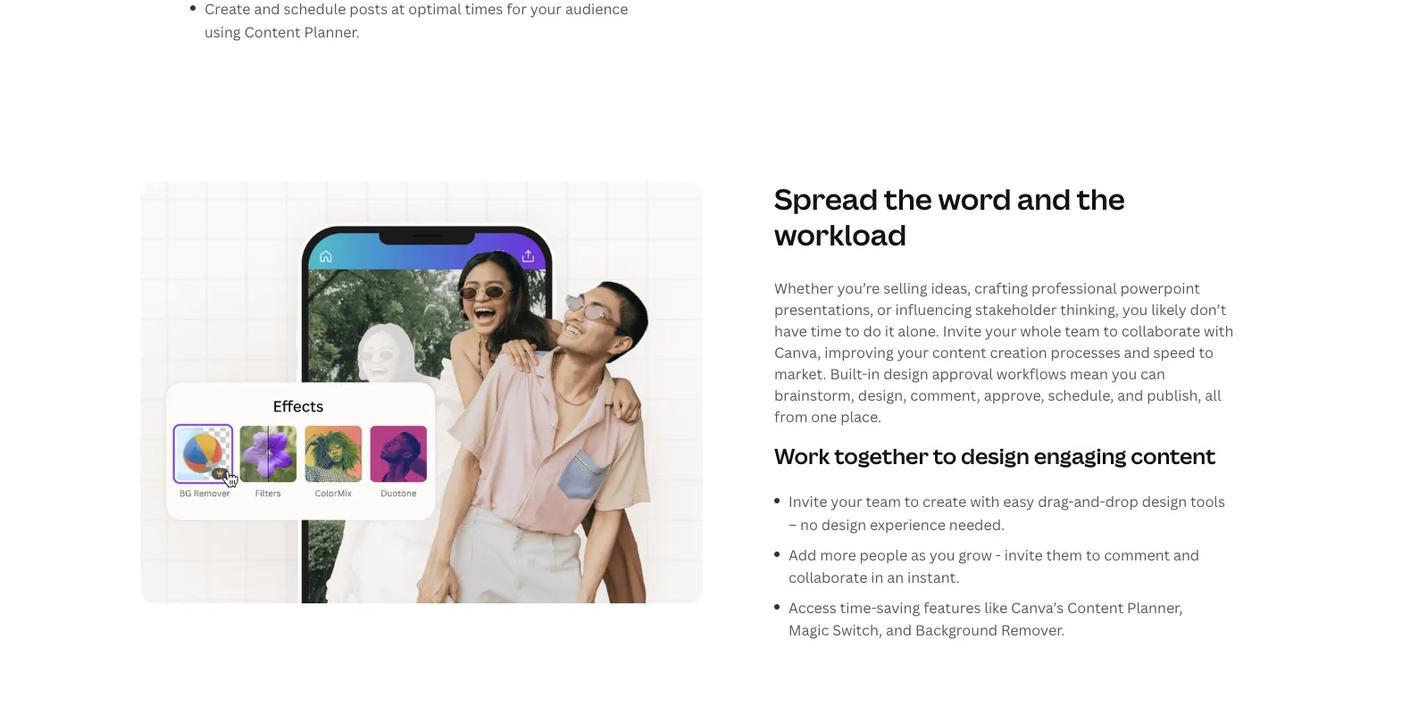 Task type: describe. For each thing, give the bounding box(es) containing it.
comment
[[1104, 545, 1170, 565]]

influencing
[[895, 300, 972, 320]]

place.
[[841, 407, 882, 427]]

invite inside whether you're selling ideas, crafting professional powerpoint presentations, or influencing stakeholder thinking, you likely don't have time to do it alone. invite your whole team to collaborate with canva, improving your content creation processes and speed to market. built-in design approval workflows mean you can brainstorm, design, comment, approve, schedule, and publish, all from one place.
[[943, 322, 982, 341]]

saving
[[877, 598, 920, 618]]

from
[[774, 407, 808, 427]]

1 vertical spatial you
[[1112, 365, 1137, 384]]

one
[[811, 407, 837, 427]]

team inside whether you're selling ideas, crafting professional powerpoint presentations, or influencing stakeholder thinking, you likely don't have time to do it alone. invite your whole team to collaborate with canva, improving your content creation processes and speed to market. built-in design approval workflows mean you can brainstorm, design, comment, approve, schedule, and publish, all from one place.
[[1065, 322, 1100, 341]]

built-
[[830, 365, 867, 384]]

easy
[[1003, 492, 1034, 512]]

all
[[1205, 386, 1221, 406]]

schedule
[[284, 0, 346, 19]]

to left do
[[845, 322, 860, 341]]

tools
[[1190, 492, 1225, 512]]

–
[[789, 515, 797, 535]]

to down thinking,
[[1103, 322, 1118, 341]]

it
[[885, 322, 894, 341]]

spread
[[774, 180, 878, 218]]

to up create
[[933, 441, 957, 471]]

workflows
[[996, 365, 1066, 384]]

invite your team to create with easy drag-and-drop design tools – no design experience needed.
[[789, 492, 1225, 535]]

collaborate inside whether you're selling ideas, crafting professional powerpoint presentations, or influencing stakeholder thinking, you likely don't have time to do it alone. invite your whole team to collaborate with canva, improving your content creation processes and speed to market. built-in design approval workflows mean you can brainstorm, design, comment, approve, schedule, and publish, all from one place.
[[1122, 322, 1201, 341]]

crafting
[[974, 279, 1028, 299]]

your down 'alone.'
[[897, 343, 929, 363]]

and inside add more people as you grow - invite them to comment and collaborate in an instant.
[[1174, 545, 1200, 565]]

whole
[[1020, 322, 1061, 341]]

needed.
[[949, 515, 1005, 535]]

spread the word and the workload
[[774, 180, 1125, 254]]

content inside whether you're selling ideas, crafting professional powerpoint presentations, or influencing stakeholder thinking, you likely don't have time to do it alone. invite your whole team to collaborate with canva, improving your content creation processes and speed to market. built-in design approval workflows mean you can brainstorm, design, comment, approve, schedule, and publish, all from one place.
[[932, 343, 987, 363]]

creation
[[990, 343, 1047, 363]]

design up more
[[821, 515, 866, 535]]

engaging
[[1034, 441, 1127, 471]]

design right drop
[[1142, 492, 1187, 512]]

collaborate inside add more people as you grow - invite them to comment and collaborate in an instant.
[[789, 568, 868, 588]]

with inside whether you're selling ideas, crafting professional powerpoint presentations, or influencing stakeholder thinking, you likely don't have time to do it alone. invite your whole team to collaborate with canva, improving your content creation processes and speed to market. built-in design approval workflows mean you can brainstorm, design, comment, approve, schedule, and publish, all from one place.
[[1204, 322, 1234, 341]]

ui - background remover (1) image
[[140, 182, 703, 604]]

magic
[[789, 621, 829, 641]]

like
[[984, 598, 1008, 618]]

do
[[863, 322, 881, 341]]

whether
[[774, 279, 834, 299]]

invite inside invite your team to create with easy drag-and-drop design tools – no design experience needed.
[[789, 492, 827, 512]]

1 vertical spatial content
[[1131, 441, 1216, 471]]

more
[[820, 545, 856, 565]]

market.
[[774, 365, 827, 384]]

invite
[[1004, 545, 1043, 565]]

experience
[[870, 515, 946, 535]]

stakeholder
[[975, 300, 1057, 320]]

access
[[789, 598, 837, 618]]

to inside invite your team to create with easy drag-and-drop design tools – no design experience needed.
[[905, 492, 919, 512]]

grow
[[959, 545, 992, 565]]

together
[[834, 441, 929, 471]]

create
[[923, 492, 967, 512]]

remover.
[[1001, 621, 1065, 641]]

professional
[[1032, 279, 1117, 299]]

times
[[465, 0, 503, 19]]

you inside add more people as you grow - invite them to comment and collaborate in an instant.
[[930, 545, 955, 565]]

design inside whether you're selling ideas, crafting professional powerpoint presentations, or influencing stakeholder thinking, you likely don't have time to do it alone. invite your whole team to collaborate with canva, improving your content creation processes and speed to market. built-in design approval workflows mean you can brainstorm, design, comment, approve, schedule, and publish, all from one place.
[[884, 365, 929, 384]]

an
[[887, 568, 904, 588]]

access time-saving features like canva's content planner, magic switch, and background remover.
[[789, 598, 1183, 641]]

canva,
[[774, 343, 821, 363]]

presentations,
[[774, 300, 874, 320]]

canva's
[[1011, 598, 1064, 618]]

speed
[[1153, 343, 1196, 363]]

with inside invite your team to create with easy drag-and-drop design tools – no design experience needed.
[[970, 492, 1000, 512]]

at
[[391, 0, 405, 19]]

selling
[[883, 279, 928, 299]]

and inside create and schedule posts at optimal times for your audience using content planner.
[[254, 0, 280, 19]]

powerpoint
[[1120, 279, 1200, 299]]

them
[[1046, 545, 1082, 565]]

planner,
[[1127, 598, 1183, 618]]

approve,
[[984, 386, 1045, 406]]

brainstorm,
[[774, 386, 855, 406]]

no
[[800, 515, 818, 535]]

2 the from the left
[[1077, 180, 1125, 218]]

and down the can
[[1117, 386, 1144, 406]]

create and schedule posts at optimal times for your audience using content planner.
[[205, 0, 628, 42]]

and inside access time-saving features like canva's content planner, magic switch, and background remover.
[[886, 621, 912, 641]]

you're
[[837, 279, 880, 299]]

work
[[774, 441, 830, 471]]



Task type: locate. For each thing, give the bounding box(es) containing it.
your up more
[[831, 492, 862, 512]]

in
[[867, 365, 880, 384], [871, 568, 884, 588]]

time
[[811, 322, 842, 341]]

content right canva's
[[1067, 598, 1124, 618]]

time-
[[840, 598, 877, 618]]

in up the 'design,'
[[867, 365, 880, 384]]

1 horizontal spatial the
[[1077, 180, 1125, 218]]

don't
[[1190, 300, 1227, 320]]

0 vertical spatial content
[[244, 22, 301, 42]]

your inside create and schedule posts at optimal times for your audience using content planner.
[[530, 0, 562, 19]]

instant.
[[907, 568, 960, 588]]

to up experience
[[905, 492, 919, 512]]

design,
[[858, 386, 907, 406]]

invite up the no
[[789, 492, 827, 512]]

and right word
[[1017, 180, 1071, 218]]

0 vertical spatial you
[[1122, 300, 1148, 320]]

schedule,
[[1048, 386, 1114, 406]]

to
[[845, 322, 860, 341], [1103, 322, 1118, 341], [1199, 343, 1214, 363], [933, 441, 957, 471], [905, 492, 919, 512], [1086, 545, 1101, 565]]

your down stakeholder
[[985, 322, 1017, 341]]

with
[[1204, 322, 1234, 341], [970, 492, 1000, 512]]

in inside whether you're selling ideas, crafting professional powerpoint presentations, or influencing stakeholder thinking, you likely don't have time to do it alone. invite your whole team to collaborate with canva, improving your content creation processes and speed to market. built-in design approval workflows mean you can brainstorm, design, comment, approve, schedule, and publish, all from one place.
[[867, 365, 880, 384]]

work together to design engaging content
[[774, 441, 1216, 471]]

optimal
[[408, 0, 461, 19]]

to right them
[[1086, 545, 1101, 565]]

using
[[205, 22, 241, 42]]

you left the can
[[1112, 365, 1137, 384]]

comment,
[[910, 386, 980, 406]]

have
[[774, 322, 807, 341]]

you
[[1122, 300, 1148, 320], [1112, 365, 1137, 384], [930, 545, 955, 565]]

invite down influencing
[[943, 322, 982, 341]]

0 vertical spatial in
[[867, 365, 880, 384]]

with down don't
[[1204, 322, 1234, 341]]

0 horizontal spatial collaborate
[[789, 568, 868, 588]]

and down saving
[[886, 621, 912, 641]]

you right as
[[930, 545, 955, 565]]

design up easy
[[961, 441, 1030, 471]]

and right create
[[254, 0, 280, 19]]

1 horizontal spatial invite
[[943, 322, 982, 341]]

background
[[915, 621, 998, 641]]

word
[[938, 180, 1011, 218]]

0 vertical spatial team
[[1065, 322, 1100, 341]]

2 vertical spatial you
[[930, 545, 955, 565]]

your
[[530, 0, 562, 19], [985, 322, 1017, 341], [897, 343, 929, 363], [831, 492, 862, 512]]

create
[[205, 0, 251, 19]]

1 vertical spatial collaborate
[[789, 568, 868, 588]]

1 horizontal spatial content
[[1067, 598, 1124, 618]]

1 vertical spatial content
[[1067, 598, 1124, 618]]

posts
[[349, 0, 388, 19]]

content up tools at right bottom
[[1131, 441, 1216, 471]]

add
[[789, 545, 817, 565]]

people
[[860, 545, 908, 565]]

your right for
[[530, 0, 562, 19]]

1 horizontal spatial team
[[1065, 322, 1100, 341]]

likely
[[1151, 300, 1187, 320]]

drag-
[[1038, 492, 1074, 512]]

0 horizontal spatial invite
[[789, 492, 827, 512]]

drop
[[1105, 492, 1139, 512]]

1 vertical spatial team
[[866, 492, 901, 512]]

audience
[[565, 0, 628, 19]]

to right speed
[[1199, 343, 1214, 363]]

collaborate down more
[[789, 568, 868, 588]]

with up needed.
[[970, 492, 1000, 512]]

workload
[[774, 215, 907, 254]]

1 horizontal spatial with
[[1204, 322, 1234, 341]]

ideas,
[[931, 279, 971, 299]]

and inside the spread the word and the workload
[[1017, 180, 1071, 218]]

team up experience
[[866, 492, 901, 512]]

0 horizontal spatial team
[[866, 492, 901, 512]]

in left the an
[[871, 568, 884, 588]]

collaborate down likely
[[1122, 322, 1201, 341]]

in inside add more people as you grow - invite them to comment and collaborate in an instant.
[[871, 568, 884, 588]]

0 vertical spatial with
[[1204, 322, 1234, 341]]

to inside add more people as you grow - invite them to comment and collaborate in an instant.
[[1086, 545, 1101, 565]]

content inside access time-saving features like canva's content planner, magic switch, and background remover.
[[1067, 598, 1124, 618]]

add more people as you grow - invite them to comment and collaborate in an instant.
[[789, 545, 1200, 588]]

and right comment
[[1174, 545, 1200, 565]]

0 horizontal spatial content
[[932, 343, 987, 363]]

collaborate
[[1122, 322, 1201, 341], [789, 568, 868, 588]]

content inside create and schedule posts at optimal times for your audience using content planner.
[[244, 22, 301, 42]]

and up the can
[[1124, 343, 1150, 363]]

features
[[924, 598, 981, 618]]

and-
[[1074, 492, 1105, 512]]

you down powerpoint
[[1122, 300, 1148, 320]]

whether you're selling ideas, crafting professional powerpoint presentations, or influencing stakeholder thinking, you likely don't have time to do it alone. invite your whole team to collaborate with canva, improving your content creation processes and speed to market. built-in design approval workflows mean you can brainstorm, design, comment, approve, schedule, and publish, all from one place.
[[774, 279, 1234, 427]]

design up the 'design,'
[[884, 365, 929, 384]]

team inside invite your team to create with easy drag-and-drop design tools – no design experience needed.
[[866, 492, 901, 512]]

mean
[[1070, 365, 1108, 384]]

thinking,
[[1060, 300, 1119, 320]]

0 horizontal spatial with
[[970, 492, 1000, 512]]

1 horizontal spatial content
[[1131, 441, 1216, 471]]

content up approval
[[932, 343, 987, 363]]

0 vertical spatial collaborate
[[1122, 322, 1201, 341]]

1 vertical spatial with
[[970, 492, 1000, 512]]

your inside invite your team to create with easy drag-and-drop design tools – no design experience needed.
[[831, 492, 862, 512]]

the
[[884, 180, 932, 218], [1077, 180, 1125, 218]]

1 vertical spatial invite
[[789, 492, 827, 512]]

team up processes on the right
[[1065, 322, 1100, 341]]

processes
[[1051, 343, 1121, 363]]

design
[[884, 365, 929, 384], [961, 441, 1030, 471], [1142, 492, 1187, 512], [821, 515, 866, 535]]

0 horizontal spatial content
[[244, 22, 301, 42]]

1 vertical spatial in
[[871, 568, 884, 588]]

1 horizontal spatial collaborate
[[1122, 322, 1201, 341]]

0 vertical spatial content
[[932, 343, 987, 363]]

0 vertical spatial invite
[[943, 322, 982, 341]]

publish,
[[1147, 386, 1202, 406]]

content
[[932, 343, 987, 363], [1131, 441, 1216, 471]]

improving
[[825, 343, 894, 363]]

1 the from the left
[[884, 180, 932, 218]]

for
[[507, 0, 527, 19]]

can
[[1141, 365, 1165, 384]]

approval
[[932, 365, 993, 384]]

switch,
[[833, 621, 882, 641]]

content down schedule
[[244, 22, 301, 42]]

0 horizontal spatial the
[[884, 180, 932, 218]]

-
[[996, 545, 1001, 565]]

alone.
[[898, 322, 939, 341]]

as
[[911, 545, 926, 565]]

content
[[244, 22, 301, 42], [1067, 598, 1124, 618]]

or
[[877, 300, 892, 320]]

planner.
[[304, 22, 360, 42]]

and
[[254, 0, 280, 19], [1017, 180, 1071, 218], [1124, 343, 1150, 363], [1117, 386, 1144, 406], [1174, 545, 1200, 565], [886, 621, 912, 641]]



Task type: vqa. For each thing, say whether or not it's contained in the screenshot.
Alphabetical
no



